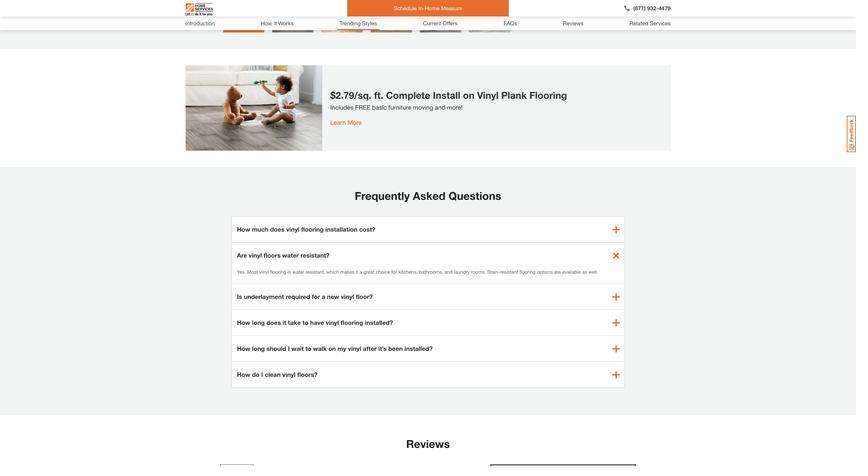 Task type: vqa. For each thing, say whether or not it's contained in the screenshot.
bottommost 'it'
yes



Task type: locate. For each thing, give the bounding box(es) containing it.
932-
[[647, 5, 659, 11]]

how down is
[[237, 319, 250, 326]]

0 horizontal spatial reviews
[[406, 438, 450, 451]]

1 horizontal spatial i
[[288, 345, 290, 352]]

4479
[[659, 5, 671, 11]]

rooms.
[[471, 269, 486, 275]]

on left the vinyl
[[463, 90, 475, 101]]

vinyl right clean
[[282, 371, 296, 378]]

i
[[288, 345, 290, 352], [261, 371, 263, 378]]

does for vinyl
[[270, 226, 285, 233]]

introduction
[[185, 20, 215, 26]]

installed?
[[365, 319, 393, 326], [405, 345, 433, 352]]

long for should
[[252, 345, 265, 352]]

1 long from the top
[[252, 319, 265, 326]]

for right 'choice'
[[391, 269, 397, 275]]

how left the it
[[261, 20, 272, 26]]

available
[[562, 269, 581, 275]]

1 vertical spatial i
[[261, 371, 263, 378]]

home
[[425, 5, 440, 11]]

0 vertical spatial a
[[360, 269, 362, 275]]

1 vertical spatial to
[[306, 345, 311, 352]]

and
[[435, 104, 445, 111], [445, 269, 453, 275]]

water
[[282, 252, 299, 259], [292, 269, 304, 275]]

a left new
[[322, 293, 325, 301]]

great
[[364, 269, 375, 275]]

reviews
[[563, 20, 584, 26], [406, 438, 450, 451]]

it right makes
[[356, 269, 358, 275]]

flooring
[[301, 226, 324, 233], [270, 269, 286, 275], [520, 269, 536, 275], [341, 319, 363, 326]]

a
[[360, 269, 362, 275], [322, 293, 325, 301]]

1 vertical spatial reviews
[[406, 438, 450, 451]]

learn more
[[330, 119, 362, 126]]

installation
[[326, 226, 358, 233]]

styles
[[362, 20, 377, 26]]

and left laundry
[[445, 269, 453, 275]]

1 vertical spatial water
[[292, 269, 304, 275]]

1 vertical spatial on
[[329, 345, 336, 352]]

long for does
[[252, 319, 265, 326]]

more
[[348, 119, 362, 126]]

does
[[270, 226, 285, 233], [267, 319, 281, 326]]

installed? right been at the left of the page
[[405, 345, 433, 352]]

1 horizontal spatial a
[[360, 269, 362, 275]]

0 horizontal spatial installed?
[[365, 319, 393, 326]]

on left my
[[329, 345, 336, 352]]

how for how much does vinyl flooring installation cost?
[[237, 226, 250, 233]]

1 vertical spatial a
[[322, 293, 325, 301]]

in-
[[418, 5, 425, 11]]

1 horizontal spatial reviews
[[563, 20, 584, 26]]

0 vertical spatial to
[[303, 319, 309, 326]]

for left new
[[312, 293, 320, 301]]

on
[[463, 90, 475, 101], [329, 345, 336, 352]]

long left should
[[252, 345, 265, 352]]

long down the underlayment
[[252, 319, 265, 326]]

frequently
[[355, 189, 410, 202]]

water right is
[[292, 269, 304, 275]]

how it works
[[261, 20, 294, 26]]

take
[[288, 319, 301, 326]]

long
[[252, 319, 265, 326], [252, 345, 265, 352]]

how
[[261, 20, 272, 26], [237, 226, 250, 233], [237, 319, 250, 326], [237, 345, 250, 352], [237, 371, 250, 378]]

(877) 932-4479 link
[[624, 4, 671, 12]]

makes
[[340, 269, 355, 275]]

how long should i wait to walk on my vinyl after it's been installed?
[[237, 345, 433, 352]]

1 vertical spatial does
[[267, 319, 281, 326]]

are
[[554, 269, 561, 275]]

0 vertical spatial installed?
[[365, 319, 393, 326]]

how for how it works
[[261, 20, 272, 26]]

vinyl
[[286, 226, 300, 233], [249, 252, 262, 259], [259, 269, 269, 275], [341, 293, 354, 301], [326, 319, 339, 326], [348, 345, 361, 352], [282, 371, 296, 378]]

and down install
[[435, 104, 445, 111]]

how left should
[[237, 345, 250, 352]]

choice
[[376, 269, 390, 275]]

0 horizontal spatial i
[[261, 371, 263, 378]]

does right much on the left of the page
[[270, 226, 285, 233]]

to right take at left bottom
[[303, 319, 309, 326]]

asked
[[413, 189, 446, 202]]

how left do
[[237, 371, 250, 378]]

do
[[252, 371, 260, 378]]

1 vertical spatial it
[[283, 319, 286, 326]]

1 vertical spatial and
[[445, 269, 453, 275]]

current offers
[[423, 20, 458, 26]]

how for how do i clean vinyl floors?
[[237, 371, 250, 378]]

laundry
[[454, 269, 470, 275]]

i left wait
[[288, 345, 290, 352]]

it
[[356, 269, 358, 275], [283, 319, 286, 326]]

0 vertical spatial for
[[391, 269, 397, 275]]

been
[[389, 345, 403, 352]]

a left great
[[360, 269, 362, 275]]

to
[[303, 319, 309, 326], [306, 345, 311, 352]]

includes
[[330, 104, 354, 111]]

a baby sitting up playing with a teddy bear on new grey vinyl flooring image
[[185, 65, 322, 151]]

0 vertical spatial on
[[463, 90, 475, 101]]

my
[[338, 345, 346, 352]]

plank
[[501, 90, 527, 101]]

water up is
[[282, 252, 299, 259]]

2 long from the top
[[252, 345, 265, 352]]

are vinyl floors water resistant?
[[237, 252, 330, 259]]

resistant?
[[301, 252, 330, 259]]

1 vertical spatial for
[[312, 293, 320, 301]]

how do i clean vinyl floors?
[[237, 371, 318, 378]]

(877) 932-4479
[[634, 5, 671, 11]]

i right do
[[261, 371, 263, 378]]

0 vertical spatial does
[[270, 226, 285, 233]]

1 vertical spatial long
[[252, 345, 265, 352]]

1 horizontal spatial installed?
[[405, 345, 433, 352]]

includes free basic furniture moving and more!
[[330, 104, 463, 111]]

0 vertical spatial long
[[252, 319, 265, 326]]

services
[[650, 20, 671, 26]]

0 horizontal spatial it
[[283, 319, 286, 326]]

0 horizontal spatial on
[[329, 345, 336, 352]]

installed? up it's
[[365, 319, 393, 326]]

most
[[247, 269, 258, 275]]

1 horizontal spatial for
[[391, 269, 397, 275]]

well.
[[589, 269, 598, 275]]

measure
[[441, 5, 462, 11]]

vinyl right my
[[348, 345, 361, 352]]

0 horizontal spatial a
[[322, 293, 325, 301]]

related services
[[630, 20, 671, 26]]

vinyl right new
[[341, 293, 354, 301]]

how much does vinyl flooring installation cost?
[[237, 226, 376, 233]]

to right wait
[[306, 345, 311, 352]]

does left take at left bottom
[[267, 319, 281, 326]]

1 horizontal spatial it
[[356, 269, 358, 275]]

feedback link image
[[847, 116, 856, 152]]

flooring up my
[[341, 319, 363, 326]]

how left much on the left of the page
[[237, 226, 250, 233]]

is underlayment required for a new vinyl floor?
[[237, 293, 373, 301]]

for
[[391, 269, 397, 275], [312, 293, 320, 301]]

it left take at left bottom
[[283, 319, 286, 326]]



Task type: describe. For each thing, give the bounding box(es) containing it.
0 horizontal spatial for
[[312, 293, 320, 301]]

vinyl
[[477, 90, 499, 101]]

as
[[582, 269, 587, 275]]

vinyl right 'most' in the left bottom of the page
[[259, 269, 269, 275]]

flooring left "options"
[[520, 269, 536, 275]]

0 vertical spatial water
[[282, 252, 299, 259]]

new
[[327, 293, 339, 301]]

how for how long does it take to have vinyl flooring installed?
[[237, 319, 250, 326]]

yes. most vinyl flooring is water resistant, which makes it a great choice for kitchens, bathrooms, and laundry rooms. stain-resistant flooring options are available as well.
[[237, 269, 598, 275]]

schedule in-home measure
[[394, 5, 462, 11]]

which
[[327, 269, 339, 275]]

0 vertical spatial and
[[435, 104, 445, 111]]

0 vertical spatial reviews
[[563, 20, 584, 26]]

how for how long should i wait to walk on my vinyl after it's been installed?
[[237, 345, 250, 352]]

much
[[252, 226, 269, 233]]

resistant,
[[306, 269, 325, 275]]

(877)
[[634, 5, 646, 11]]

does for it
[[267, 319, 281, 326]]

trending
[[340, 20, 361, 26]]

walk
[[313, 345, 327, 352]]

vinyl right are
[[249, 252, 262, 259]]

schedule
[[394, 5, 417, 11]]

options
[[537, 269, 553, 275]]

floors
[[264, 252, 281, 259]]

wait
[[292, 345, 304, 352]]

trending styles
[[340, 20, 377, 26]]

to for walk
[[306, 345, 311, 352]]

is
[[288, 269, 291, 275]]

questions
[[449, 189, 502, 202]]

schedule in-home measure button
[[347, 0, 509, 16]]

after
[[363, 345, 377, 352]]

it
[[274, 20, 277, 26]]

flooring up resistant? at left bottom
[[301, 226, 324, 233]]

yes.
[[237, 269, 246, 275]]

to for have
[[303, 319, 309, 326]]

cost?
[[359, 226, 376, 233]]

moving
[[413, 104, 433, 111]]

1 horizontal spatial on
[[463, 90, 475, 101]]

required
[[286, 293, 310, 301]]

faqs
[[504, 20, 517, 26]]

flooring left is
[[270, 269, 286, 275]]

current
[[423, 20, 441, 26]]

are
[[237, 252, 247, 259]]

free
[[355, 104, 371, 111]]

related
[[630, 20, 649, 26]]

basic
[[372, 104, 387, 111]]

complete
[[386, 90, 430, 101]]

$2.79/sq. ft. complete install on vinyl plank flooring
[[330, 90, 567, 101]]

ft.
[[374, 90, 383, 101]]

stain-
[[487, 269, 500, 275]]

vinyl up are vinyl floors water resistant?
[[286, 226, 300, 233]]

flooring
[[530, 90, 567, 101]]

0 vertical spatial i
[[288, 345, 290, 352]]

furniture
[[389, 104, 411, 111]]

have
[[310, 319, 324, 326]]

do it for you logo image
[[185, 0, 213, 19]]

floor?
[[356, 293, 373, 301]]

works
[[278, 20, 294, 26]]

how long does it take to have vinyl flooring installed?
[[237, 319, 393, 326]]

install
[[433, 90, 461, 101]]

is
[[237, 293, 242, 301]]

bathrooms,
[[419, 269, 443, 275]]

clean
[[265, 371, 281, 378]]

offers
[[443, 20, 458, 26]]

should
[[267, 345, 286, 352]]

underlayment
[[244, 293, 284, 301]]

0 vertical spatial it
[[356, 269, 358, 275]]

learn
[[330, 119, 346, 126]]

resistant
[[500, 269, 518, 275]]

floors?
[[297, 371, 318, 378]]

vinyl right the 'have' on the bottom of page
[[326, 319, 339, 326]]

more!
[[447, 104, 463, 111]]

learn more link
[[330, 119, 362, 126]]

it's
[[378, 345, 387, 352]]

frequently asked questions
[[355, 189, 502, 202]]

1 vertical spatial installed?
[[405, 345, 433, 352]]

kitchens,
[[399, 269, 418, 275]]

$2.79/sq.
[[330, 90, 372, 101]]



